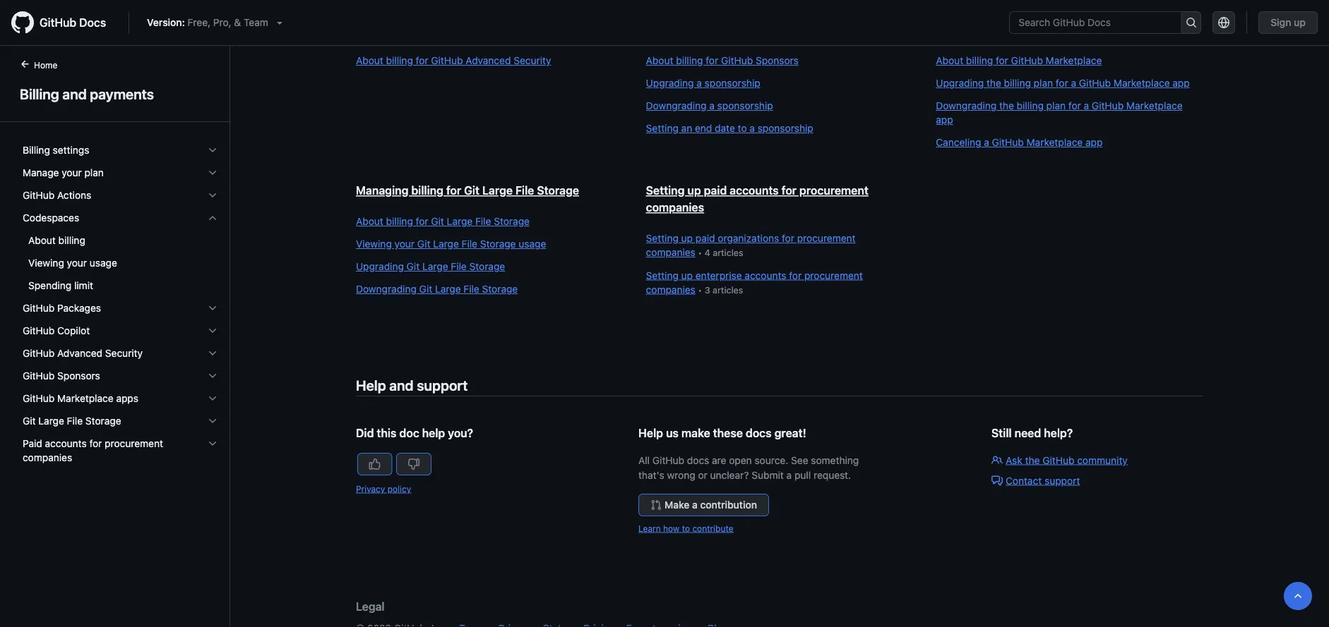 Task type: locate. For each thing, give the bounding box(es) containing it.
unclear?
[[710, 470, 749, 481]]

your down settings
[[62, 167, 82, 179]]

and up doc on the bottom
[[389, 377, 414, 394]]

2 setting from the top
[[646, 184, 685, 197]]

github copilot button
[[17, 320, 224, 342]]

great!
[[774, 427, 806, 440]]

•
[[698, 248, 702, 258], [698, 285, 702, 295]]

companies for setting up paid organizations for procurement companies
[[646, 247, 695, 258]]

2 vertical spatial plan
[[84, 167, 104, 179]]

3 sc 9kayk9 0 image from the top
[[207, 190, 218, 201]]

your inside viewing your git large file storage usage link
[[394, 238, 415, 250]]

accounts down git large file storage
[[45, 438, 87, 450]]

companies inside paid accounts for procurement companies
[[23, 452, 72, 464]]

to right the how
[[682, 524, 690, 534]]

downgrading for managing billing for github marketplace apps
[[936, 100, 997, 112]]

1 vertical spatial accounts
[[745, 270, 786, 281]]

large
[[482, 184, 513, 197], [447, 216, 473, 227], [433, 238, 459, 250], [422, 261, 448, 273], [435, 284, 461, 295], [38, 416, 64, 427]]

billing for about billing for github marketplace
[[966, 55, 993, 66]]

upgrading up canceling
[[936, 77, 984, 89]]

billing up manage
[[23, 144, 50, 156]]

security
[[514, 55, 551, 66], [105, 348, 143, 359]]

1 vertical spatial apps
[[116, 393, 138, 405]]

end
[[695, 123, 712, 134]]

companies inside setting up enterprise accounts for procurement companies
[[646, 284, 695, 296]]

for inside setting up paid accounts for procurement companies
[[781, 184, 797, 197]]

1 vertical spatial plan
[[1046, 100, 1066, 112]]

sc 9kayk9 0 image inside the billing settings dropdown button
[[207, 145, 218, 156]]

1 horizontal spatial managing
[[936, 23, 988, 36]]

0 horizontal spatial downgrading
[[356, 284, 417, 295]]

1 codespaces element from the top
[[11, 207, 230, 297]]

0 horizontal spatial security
[[105, 348, 143, 359]]

sc 9kayk9 0 image inside paid accounts for procurement companies dropdown button
[[207, 439, 218, 450]]

your for git
[[394, 238, 415, 250]]

github inside the all github docs are open source. see something that's wrong or unclear? submit a pull request.
[[652, 455, 684, 466]]

sponsorship down the downgrading a sponsorship link
[[758, 123, 813, 134]]

for
[[1026, 23, 1041, 36], [416, 55, 428, 66], [706, 55, 718, 66], [996, 55, 1008, 66], [1056, 77, 1068, 89], [1068, 100, 1081, 112], [446, 184, 461, 197], [781, 184, 797, 197], [416, 216, 428, 227], [782, 233, 794, 244], [789, 270, 802, 281], [89, 438, 102, 450]]

2 horizontal spatial downgrading
[[936, 100, 997, 112]]

• for paid
[[698, 248, 702, 258]]

1 horizontal spatial and
[[389, 377, 414, 394]]

1 horizontal spatial upgrading
[[646, 77, 694, 89]]

sc 9kayk9 0 image for github marketplace apps
[[207, 393, 218, 405]]

setting inside setting up paid accounts for procurement companies
[[646, 184, 685, 197]]

0 vertical spatial sponsorship
[[705, 77, 760, 89]]

submit
[[752, 470, 784, 481]]

viewing up upgrading git large file storage
[[356, 238, 392, 250]]

managing billing for github marketplace apps
[[936, 23, 1180, 36]]

the
[[986, 77, 1001, 89], [999, 100, 1014, 112], [1025, 455, 1040, 466]]

sc 9kayk9 0 image inside "github marketplace apps" dropdown button
[[207, 393, 218, 405]]

managing up about billing for git large file storage
[[356, 184, 408, 197]]

something
[[811, 455, 859, 466]]

1 vertical spatial docs
[[687, 455, 709, 466]]

downgrading down upgrading git large file storage
[[356, 284, 417, 295]]

companies left 3
[[646, 284, 695, 296]]

0 vertical spatial paid
[[704, 184, 727, 197]]

learn how to contribute
[[638, 524, 733, 534]]

0 horizontal spatial managing
[[356, 184, 408, 197]]

0 horizontal spatial advanced
[[57, 348, 102, 359]]

downgrading up an
[[646, 100, 707, 112]]

6 sc 9kayk9 0 image from the top
[[207, 348, 218, 359]]

1 articles from the top
[[713, 248, 743, 258]]

make a contribution
[[665, 500, 757, 511]]

0 horizontal spatial viewing
[[28, 257, 64, 269]]

app
[[1172, 77, 1190, 89], [936, 114, 953, 126], [1085, 137, 1103, 148]]

sponsors up github marketplace apps
[[57, 370, 100, 382]]

managing for managing billing for git large file storage
[[356, 184, 408, 197]]

1 setting from the top
[[646, 123, 679, 134]]

0 horizontal spatial help
[[356, 377, 386, 394]]

about billing for github sponsors link
[[646, 54, 908, 68]]

manage your plan button
[[17, 162, 224, 184]]

file
[[515, 184, 534, 197], [475, 216, 491, 227], [462, 238, 477, 250], [451, 261, 467, 273], [463, 284, 479, 295], [67, 416, 83, 427]]

1 vertical spatial the
[[999, 100, 1014, 112]]

2 articles from the top
[[713, 285, 743, 295]]

setting inside setting up paid organizations for procurement companies
[[646, 233, 679, 244]]

viewing inside 'billing and payments' element
[[28, 257, 64, 269]]

billing down home link at the top left of the page
[[20, 85, 59, 102]]

0 vertical spatial managing
[[936, 23, 988, 36]]

tooltip
[[1284, 583, 1312, 611]]

about for about billing for github advanced security
[[646, 55, 673, 66]]

a left pull
[[786, 470, 792, 481]]

accounts up organizations
[[730, 184, 779, 197]]

1 sc 9kayk9 0 image from the top
[[207, 145, 218, 156]]

manage
[[23, 167, 59, 179]]

1 vertical spatial articles
[[713, 285, 743, 295]]

0 vertical spatial articles
[[713, 248, 743, 258]]

usage
[[519, 238, 546, 250], [90, 257, 117, 269]]

sponsorship
[[705, 77, 760, 89], [717, 100, 773, 112], [758, 123, 813, 134]]

to right date
[[738, 123, 747, 134]]

support
[[417, 377, 468, 394], [1044, 475, 1080, 487]]

git
[[464, 184, 480, 197], [431, 216, 444, 227], [417, 238, 430, 250], [406, 261, 420, 273], [419, 284, 432, 295], [23, 416, 36, 427]]

sc 9kayk9 0 image inside github advanced security dropdown button
[[207, 348, 218, 359]]

sc 9kayk9 0 image inside manage your plan dropdown button
[[207, 167, 218, 179]]

&
[[234, 17, 241, 28]]

limit
[[74, 280, 93, 292]]

up inside setting up paid organizations for procurement companies
[[681, 233, 693, 244]]

2 vertical spatial the
[[1025, 455, 1040, 466]]

marketplace inside dropdown button
[[57, 393, 113, 405]]

large up downgrading git large file storage
[[422, 261, 448, 273]]

billing inside dropdown button
[[23, 144, 50, 156]]

a right date
[[749, 123, 755, 134]]

procurement inside setting up paid accounts for procurement companies
[[799, 184, 868, 197]]

sc 9kayk9 0 image for paid accounts for procurement companies
[[207, 439, 218, 450]]

• left 3
[[698, 285, 702, 295]]

0 horizontal spatial to
[[682, 524, 690, 534]]

up inside setting up enterprise accounts for procurement companies
[[681, 270, 693, 281]]

apps
[[1153, 23, 1180, 36], [116, 393, 138, 405]]

usage inside 'billing and payments' element
[[90, 257, 117, 269]]

upgrading a sponsorship
[[646, 77, 760, 89]]

app up canceling
[[936, 114, 953, 126]]

sc 9kayk9 0 image
[[207, 145, 218, 156], [207, 167, 218, 179], [207, 190, 218, 201], [207, 213, 218, 224], [207, 303, 218, 314], [207, 348, 218, 359], [207, 439, 218, 450]]

contact support
[[1006, 475, 1080, 487]]

help up the did
[[356, 377, 386, 394]]

1 horizontal spatial usage
[[519, 238, 546, 250]]

about billing for git large file storage link
[[356, 215, 618, 229]]

plan for upgrading
[[1034, 77, 1053, 89]]

request.
[[814, 470, 851, 481]]

your
[[62, 167, 82, 179], [394, 238, 415, 250], [67, 257, 87, 269]]

1 vertical spatial viewing
[[28, 257, 64, 269]]

git up paid
[[23, 416, 36, 427]]

paid
[[23, 438, 42, 450]]

0 vertical spatial your
[[62, 167, 82, 179]]

1 sc 9kayk9 0 image from the top
[[207, 326, 218, 337]]

github inside dropdown button
[[23, 190, 55, 201]]

large down about billing for git large file storage
[[433, 238, 459, 250]]

to
[[738, 123, 747, 134], [682, 524, 690, 534]]

help left us
[[638, 427, 663, 440]]

2 horizontal spatial app
[[1172, 77, 1190, 89]]

the inside the downgrading the billing plan for a github marketplace app
[[999, 100, 1014, 112]]

downgrading inside the downgrading the billing plan for a github marketplace app
[[936, 100, 997, 112]]

github actions
[[23, 190, 91, 201]]

procurement inside setting up enterprise accounts for procurement companies
[[804, 270, 863, 281]]

large down upgrading git large file storage
[[435, 284, 461, 295]]

articles down enterprise
[[713, 285, 743, 295]]

up for sign up
[[1294, 17, 1306, 28]]

plan inside the downgrading the billing plan for a github marketplace app
[[1046, 100, 1066, 112]]

large up paid
[[38, 416, 64, 427]]

• for enterprise
[[698, 285, 702, 295]]

make
[[665, 500, 689, 511]]

codespaces element containing codespaces
[[11, 207, 230, 297]]

file inside dropdown button
[[67, 416, 83, 427]]

1 vertical spatial •
[[698, 285, 702, 295]]

setting for setting up paid organizations for procurement companies
[[646, 233, 679, 244]]

0 vertical spatial plan
[[1034, 77, 1053, 89]]

about for managing billing for github marketplace apps
[[936, 55, 963, 66]]

1 horizontal spatial to
[[738, 123, 747, 134]]

0 vertical spatial and
[[62, 85, 87, 102]]

2 horizontal spatial upgrading
[[936, 77, 984, 89]]

support down ask the github community link
[[1044, 475, 1080, 487]]

up for setting up paid organizations for procurement companies
[[681, 233, 693, 244]]

paid inside setting up paid accounts for procurement companies
[[704, 184, 727, 197]]

2 sc 9kayk9 0 image from the top
[[207, 371, 218, 382]]

the for ask
[[1025, 455, 1040, 466]]

the up canceling a github marketplace app
[[999, 100, 1014, 112]]

up for setting up enterprise accounts for procurement companies
[[681, 270, 693, 281]]

1 vertical spatial and
[[389, 377, 414, 394]]

git up viewing your git large file storage usage
[[431, 216, 444, 227]]

support up help
[[417, 377, 468, 394]]

1 • from the top
[[698, 248, 702, 258]]

0 vertical spatial •
[[698, 248, 702, 258]]

policy
[[387, 484, 411, 494]]

downgrading up canceling
[[936, 100, 997, 112]]

sponsors
[[756, 55, 799, 66], [57, 370, 100, 382]]

file down about billing for git large file storage link
[[462, 238, 477, 250]]

up inside setting up paid accounts for procurement companies
[[687, 184, 701, 197]]

a inside the all github docs are open source. see something that's wrong or unclear? submit a pull request.
[[786, 470, 792, 481]]

sc 9kayk9 0 image inside github copilot dropdown button
[[207, 326, 218, 337]]

paid up 4
[[695, 233, 715, 244]]

7 sc 9kayk9 0 image from the top
[[207, 439, 218, 450]]

2 vertical spatial app
[[1085, 137, 1103, 148]]

1 horizontal spatial viewing
[[356, 238, 392, 250]]

1 vertical spatial support
[[1044, 475, 1080, 487]]

git up about billing for git large file storage link
[[464, 184, 480, 197]]

sc 9kayk9 0 image inside github packages dropdown button
[[207, 303, 218, 314]]

sponsorship inside "link"
[[705, 77, 760, 89]]

git large file storage
[[23, 416, 121, 427]]

0 horizontal spatial sponsors
[[57, 370, 100, 382]]

plan down upgrading the billing plan for a github marketplace app
[[1046, 100, 1066, 112]]

storage inside dropdown button
[[85, 416, 121, 427]]

usage down "about billing" "link"
[[90, 257, 117, 269]]

github
[[40, 16, 76, 29], [1044, 23, 1082, 36], [431, 55, 463, 66], [721, 55, 753, 66], [1011, 55, 1043, 66], [1079, 77, 1111, 89], [1092, 100, 1124, 112], [992, 137, 1024, 148], [23, 190, 55, 201], [23, 303, 55, 314], [23, 325, 55, 337], [23, 348, 55, 359], [23, 370, 55, 382], [23, 393, 55, 405], [652, 455, 684, 466], [1042, 455, 1074, 466]]

your up limit
[[67, 257, 87, 269]]

sc 9kayk9 0 image inside codespaces dropdown button
[[207, 213, 218, 224]]

app for upgrading the billing plan for a github marketplace app
[[1172, 77, 1190, 89]]

about billing link
[[17, 230, 224, 252]]

1 vertical spatial sponsorship
[[717, 100, 773, 112]]

upgrading inside "link"
[[646, 77, 694, 89]]

contact
[[1006, 475, 1042, 487]]

0 horizontal spatial docs
[[687, 455, 709, 466]]

setting inside setting up enterprise accounts for procurement companies
[[646, 270, 679, 281]]

setting up paid organizations for procurement companies
[[646, 233, 856, 258]]

1 horizontal spatial help
[[638, 427, 663, 440]]

upgrading the billing plan for a github marketplace app link
[[936, 76, 1198, 90]]

1 vertical spatial usage
[[90, 257, 117, 269]]

0 horizontal spatial and
[[62, 85, 87, 102]]

• left 4
[[698, 248, 702, 258]]

billing for managing billing for github marketplace apps
[[991, 23, 1023, 36]]

sponsorship for upgrading a sponsorship
[[705, 77, 760, 89]]

1 horizontal spatial downgrading
[[646, 100, 707, 112]]

apps inside dropdown button
[[116, 393, 138, 405]]

sc 9kayk9 0 image inside github sponsors dropdown button
[[207, 371, 218, 382]]

3 sc 9kayk9 0 image from the top
[[207, 393, 218, 405]]

docs
[[746, 427, 772, 440], [687, 455, 709, 466]]

0 vertical spatial security
[[514, 55, 551, 66]]

spending
[[28, 280, 71, 292]]

usage down about billing for git large file storage link
[[519, 238, 546, 250]]

up inside "link"
[[1294, 17, 1306, 28]]

0 vertical spatial apps
[[1153, 23, 1180, 36]]

apps down github sponsors dropdown button
[[116, 393, 138, 405]]

accounts inside setting up enterprise accounts for procurement companies
[[745, 270, 786, 281]]

companies left 4
[[646, 247, 695, 258]]

the inside upgrading the billing plan for a github marketplace app link
[[986, 77, 1001, 89]]

companies inside setting up paid accounts for procurement companies
[[646, 201, 704, 214]]

None search field
[[1009, 11, 1201, 34]]

and down home link at the top left of the page
[[62, 85, 87, 102]]

help
[[356, 377, 386, 394], [638, 427, 663, 440]]

sc 9kayk9 0 image for github packages
[[207, 303, 218, 314]]

for inside setting up enterprise accounts for procurement companies
[[789, 270, 802, 281]]

1 vertical spatial help
[[638, 427, 663, 440]]

2 sc 9kayk9 0 image from the top
[[207, 167, 218, 179]]

1 vertical spatial advanced
[[57, 348, 102, 359]]

git inside dropdown button
[[23, 416, 36, 427]]

a right the make
[[692, 500, 698, 511]]

setting up paid accounts for procurement companies
[[646, 184, 868, 214]]

viewing your usage link
[[17, 252, 224, 275]]

setting up enterprise accounts for procurement companies
[[646, 270, 863, 296]]

managing up about billing for github marketplace
[[936, 23, 988, 36]]

learn how to contribute link
[[638, 524, 733, 534]]

plan inside dropdown button
[[84, 167, 104, 179]]

pull
[[794, 470, 811, 481]]

plan down about billing for github marketplace link
[[1034, 77, 1053, 89]]

0 vertical spatial accounts
[[730, 184, 779, 197]]

up
[[1294, 17, 1306, 28], [687, 184, 701, 197], [681, 233, 693, 244], [681, 270, 693, 281]]

2 vertical spatial accounts
[[45, 438, 87, 450]]

billing inside "link"
[[58, 235, 85, 246]]

about inside "link"
[[28, 235, 56, 246]]

procurement
[[799, 184, 868, 197], [797, 233, 856, 244], [804, 270, 863, 281], [105, 438, 163, 450]]

2 codespaces element from the top
[[11, 230, 230, 297]]

security inside dropdown button
[[105, 348, 143, 359]]

about billing for github sponsors
[[646, 55, 799, 66]]

the down about billing for github marketplace
[[986, 77, 1001, 89]]

0 vertical spatial docs
[[746, 427, 772, 440]]

the right ask
[[1025, 455, 1040, 466]]

accounts for paid
[[730, 184, 779, 197]]

enterprise
[[695, 270, 742, 281]]

app inside the downgrading the billing plan for a github marketplace app
[[936, 114, 953, 126]]

sc 9kayk9 0 image inside github actions dropdown button
[[207, 190, 218, 201]]

and for help
[[389, 377, 414, 394]]

learn
[[638, 524, 661, 534]]

apps left search image
[[1153, 23, 1180, 36]]

file up viewing your git large file storage usage link
[[475, 216, 491, 227]]

a down upgrading the billing plan for a github marketplace app link
[[1084, 100, 1089, 112]]

upgrading up downgrading git large file storage
[[356, 261, 404, 273]]

setting
[[646, 123, 679, 134], [646, 184, 685, 197], [646, 233, 679, 244], [646, 270, 679, 281]]

5 sc 9kayk9 0 image from the top
[[207, 303, 218, 314]]

about billing for git large file storage
[[356, 216, 530, 227]]

source.
[[755, 455, 788, 466]]

accounts down setting up paid organizations for procurement companies
[[745, 270, 786, 281]]

sponsorship down about billing for github sponsors
[[705, 77, 760, 89]]

upgrading up downgrading a sponsorship at the top of the page
[[646, 77, 694, 89]]

about billing for github marketplace link
[[936, 54, 1198, 68]]

help for help and support
[[356, 377, 386, 394]]

paid up organizations
[[704, 184, 727, 197]]

sponsorship up setting an end date to a sponsorship
[[717, 100, 773, 112]]

the for upgrading
[[986, 77, 1001, 89]]

1 vertical spatial sponsors
[[57, 370, 100, 382]]

0 vertical spatial viewing
[[356, 238, 392, 250]]

canceling a github marketplace app link
[[936, 136, 1198, 150]]

1 horizontal spatial advanced
[[466, 55, 511, 66]]

articles for paid
[[713, 248, 743, 258]]

1 vertical spatial your
[[394, 238, 415, 250]]

your inside manage your plan dropdown button
[[62, 167, 82, 179]]

large up about billing for git large file storage link
[[482, 184, 513, 197]]

help?
[[1044, 427, 1073, 440]]

paid for accounts
[[704, 184, 727, 197]]

2 vertical spatial your
[[67, 257, 87, 269]]

advanced
[[466, 55, 511, 66], [57, 348, 102, 359]]

your up upgrading git large file storage
[[394, 238, 415, 250]]

procurement inside setting up paid organizations for procurement companies
[[797, 233, 856, 244]]

0 horizontal spatial usage
[[90, 257, 117, 269]]

app down search image
[[1172, 77, 1190, 89]]

0 vertical spatial billing
[[20, 85, 59, 102]]

did
[[356, 427, 374, 440]]

0 horizontal spatial apps
[[116, 393, 138, 405]]

app down downgrading the billing plan for a github marketplace app link
[[1085, 137, 1103, 148]]

companies inside setting up paid organizations for procurement companies
[[646, 247, 695, 258]]

companies up • 4 articles
[[646, 201, 704, 214]]

1 vertical spatial billing
[[23, 144, 50, 156]]

file down github marketplace apps
[[67, 416, 83, 427]]

0 vertical spatial help
[[356, 377, 386, 394]]

git large file storage button
[[17, 410, 224, 433]]

sponsors up upgrading a sponsorship "link"
[[756, 55, 799, 66]]

sc 9kayk9 0 image inside git large file storage dropdown button
[[207, 416, 218, 427]]

viewing up spending
[[28, 257, 64, 269]]

sign up link
[[1259, 11, 1318, 34]]

0 horizontal spatial app
[[936, 114, 953, 126]]

plan up actions at left
[[84, 167, 104, 179]]

docs up "source."
[[746, 427, 772, 440]]

0 vertical spatial app
[[1172, 77, 1190, 89]]

3 setting from the top
[[646, 233, 679, 244]]

triangle down image
[[274, 17, 285, 28]]

paid inside setting up paid organizations for procurement companies
[[695, 233, 715, 244]]

and
[[62, 85, 87, 102], [389, 377, 414, 394]]

docs up or
[[687, 455, 709, 466]]

your for plan
[[62, 167, 82, 179]]

2 • from the top
[[698, 285, 702, 295]]

1 horizontal spatial sponsors
[[756, 55, 799, 66]]

sc 9kayk9 0 image
[[207, 326, 218, 337], [207, 371, 218, 382], [207, 393, 218, 405], [207, 416, 218, 427]]

how
[[663, 524, 680, 534]]

privacy
[[356, 484, 385, 494]]

companies down paid
[[23, 452, 72, 464]]

viewing for viewing your usage
[[28, 257, 64, 269]]

billing
[[991, 23, 1023, 36], [386, 55, 413, 66], [676, 55, 703, 66], [966, 55, 993, 66], [1004, 77, 1031, 89], [1017, 100, 1044, 112], [411, 184, 443, 197], [386, 216, 413, 227], [58, 235, 85, 246]]

0 horizontal spatial support
[[417, 377, 468, 394]]

your inside viewing your usage link
[[67, 257, 87, 269]]

help
[[422, 427, 445, 440]]

1 vertical spatial managing
[[356, 184, 408, 197]]

1 vertical spatial paid
[[695, 233, 715, 244]]

codespaces element
[[11, 207, 230, 297], [11, 230, 230, 297]]

contribution
[[700, 500, 757, 511]]

storage
[[537, 184, 579, 197], [494, 216, 530, 227], [480, 238, 516, 250], [469, 261, 505, 273], [482, 284, 518, 295], [85, 416, 121, 427]]

upgrading
[[646, 77, 694, 89], [936, 77, 984, 89], [356, 261, 404, 273]]

billing inside the downgrading the billing plan for a github marketplace app
[[1017, 100, 1044, 112]]

accounts inside setting up paid accounts for procurement companies
[[730, 184, 779, 197]]

0 vertical spatial the
[[986, 77, 1001, 89]]

4 sc 9kayk9 0 image from the top
[[207, 213, 218, 224]]

1 vertical spatial app
[[936, 114, 953, 126]]

4 sc 9kayk9 0 image from the top
[[207, 416, 218, 427]]

1 vertical spatial security
[[105, 348, 143, 359]]

accounts
[[730, 184, 779, 197], [745, 270, 786, 281], [45, 438, 87, 450]]

4 setting from the top
[[646, 270, 679, 281]]

a up downgrading a sponsorship at the top of the page
[[696, 77, 702, 89]]

viewing your git large file storage usage
[[356, 238, 546, 250]]

articles right 4
[[713, 248, 743, 258]]

app for downgrading the billing plan for a github marketplace app
[[936, 114, 953, 126]]

sc 9kayk9 0 image for manage your plan
[[207, 167, 218, 179]]



Task type: vqa. For each thing, say whether or not it's contained in the screenshot.
the middle "the"
yes



Task type: describe. For each thing, give the bounding box(es) containing it.
about for managing billing for git large file storage
[[356, 216, 383, 227]]

billing and payments element
[[0, 57, 230, 626]]

sc 9kayk9 0 image for github actions
[[207, 190, 218, 201]]

viewing your git large file storage usage link
[[356, 237, 618, 251]]

home
[[34, 60, 57, 70]]

payments
[[90, 85, 154, 102]]

paid accounts for procurement companies
[[23, 438, 163, 464]]

viewing for viewing your git large file storage usage
[[356, 238, 392, 250]]

0 vertical spatial to
[[738, 123, 747, 134]]

1 horizontal spatial security
[[514, 55, 551, 66]]

for inside setting up paid organizations for procurement companies
[[782, 233, 794, 244]]

articles for enterprise
[[713, 285, 743, 295]]

sponsorship for downgrading a sponsorship
[[717, 100, 773, 112]]

git down upgrading git large file storage
[[419, 284, 432, 295]]

downgrading inside 'downgrading git large file storage' link
[[356, 284, 417, 295]]

procurement for setting up paid organizations for procurement companies
[[797, 233, 856, 244]]

did this doc help you? option group
[[356, 453, 551, 476]]

sc 9kayk9 0 image for billing settings
[[207, 145, 218, 156]]

select language: current language is english image
[[1218, 17, 1230, 28]]

github actions button
[[17, 184, 224, 207]]

managing billing for git large file storage
[[356, 184, 579, 197]]

setting for setting up paid accounts for procurement companies
[[646, 184, 685, 197]]

for inside paid accounts for procurement companies
[[89, 438, 102, 450]]

file up about billing for git large file storage link
[[515, 184, 534, 197]]

are
[[712, 455, 726, 466]]

home link
[[14, 59, 80, 73]]

still need help?
[[991, 427, 1073, 440]]

0 vertical spatial support
[[417, 377, 468, 394]]

managing billing for git large file storage link
[[356, 184, 579, 197]]

canceling
[[936, 137, 981, 148]]

wrong
[[667, 470, 695, 481]]

an
[[681, 123, 692, 134]]

billing for about billing for github advanced security
[[386, 55, 413, 66]]

a up the "end"
[[709, 100, 715, 112]]

github marketplace apps button
[[17, 388, 224, 410]]

marketplace inside the downgrading the billing plan for a github marketplace app
[[1126, 100, 1183, 112]]

billing settings button
[[17, 139, 224, 162]]

a right canceling
[[984, 137, 989, 148]]

these
[[713, 427, 743, 440]]

• 4 articles
[[695, 248, 743, 258]]

1 horizontal spatial docs
[[746, 427, 772, 440]]

sc 9kayk9 0 image for codespaces
[[207, 213, 218, 224]]

help for help us make these docs great!
[[638, 427, 663, 440]]

sc 9kayk9 0 image for github advanced security
[[207, 348, 218, 359]]

sign up
[[1271, 17, 1306, 28]]

0 vertical spatial usage
[[519, 238, 546, 250]]

github docs
[[40, 16, 106, 29]]

sc 9kayk9 0 image for git large file storage
[[207, 416, 218, 427]]

github marketplace apps
[[23, 393, 138, 405]]

github packages button
[[17, 297, 224, 320]]

large inside dropdown button
[[38, 416, 64, 427]]

billing for billing settings
[[23, 144, 50, 156]]

github sponsors button
[[17, 365, 224, 388]]

2 vertical spatial sponsorship
[[758, 123, 813, 134]]

spending limit link
[[17, 275, 224, 297]]

upgrading for managing billing for github marketplace apps
[[936, 77, 984, 89]]

1 horizontal spatial support
[[1044, 475, 1080, 487]]

billing for about billing for git large file storage
[[386, 216, 413, 227]]

that's
[[638, 470, 664, 481]]

git up downgrading git large file storage
[[406, 261, 420, 273]]

actions
[[57, 190, 91, 201]]

downgrading a sponsorship link
[[646, 99, 908, 113]]

github inside the downgrading the billing plan for a github marketplace app
[[1092, 100, 1124, 112]]

a inside "link"
[[696, 77, 702, 89]]

ask the github community link
[[991, 455, 1128, 466]]

1 vertical spatial to
[[682, 524, 690, 534]]

4
[[705, 248, 710, 258]]

sc 9kayk9 0 image for github copilot
[[207, 326, 218, 337]]

downgrading a sponsorship
[[646, 100, 773, 112]]

github sponsors
[[23, 370, 100, 382]]

and for billing
[[62, 85, 87, 102]]

codespaces
[[23, 212, 79, 224]]

viewing your usage
[[28, 257, 117, 269]]

community
[[1077, 455, 1128, 466]]

version:
[[147, 17, 185, 28]]

1 horizontal spatial app
[[1085, 137, 1103, 148]]

organizations
[[718, 233, 779, 244]]

managing billing for github marketplace apps link
[[936, 23, 1180, 36]]

help us make these docs great!
[[638, 427, 806, 440]]

version: free, pro, & team
[[147, 17, 268, 28]]

make
[[681, 427, 710, 440]]

sponsors inside dropdown button
[[57, 370, 100, 382]]

search image
[[1186, 17, 1197, 28]]

the for downgrading
[[999, 100, 1014, 112]]

0 vertical spatial sponsors
[[756, 55, 799, 66]]

• 3 articles
[[695, 285, 743, 295]]

1 horizontal spatial apps
[[1153, 23, 1180, 36]]

did this doc help you?
[[356, 427, 473, 440]]

accounts inside paid accounts for procurement companies
[[45, 438, 87, 450]]

0 vertical spatial advanced
[[466, 55, 511, 66]]

up for setting up paid accounts for procurement companies
[[687, 184, 701, 197]]

copilot
[[57, 325, 90, 337]]

advanced inside dropdown button
[[57, 348, 102, 359]]

see
[[791, 455, 808, 466]]

file down viewing your git large file storage usage
[[451, 261, 467, 273]]

procurement for setting up paid accounts for procurement companies
[[799, 184, 868, 197]]

paid accounts for procurement companies button
[[17, 433, 224, 470]]

about billing for github advanced security link
[[356, 54, 618, 68]]

git up upgrading git large file storage
[[417, 238, 430, 250]]

downgrading for about billing for github advanced security
[[646, 100, 707, 112]]

about billing
[[28, 235, 85, 246]]

a inside the downgrading the billing plan for a github marketplace app
[[1084, 100, 1089, 112]]

codespaces element containing about billing
[[11, 230, 230, 297]]

companies for setting up enterprise accounts for procurement companies
[[646, 284, 695, 296]]

companies for setting up paid accounts for procurement companies
[[646, 201, 704, 214]]

large up viewing your git large file storage usage
[[447, 216, 473, 227]]

billing and payments
[[20, 85, 154, 102]]

canceling a github marketplace app
[[936, 137, 1103, 148]]

legal
[[356, 601, 385, 614]]

all github docs are open source. see something that's wrong or unclear? submit a pull request.
[[638, 455, 859, 481]]

downgrading git large file storage link
[[356, 282, 618, 297]]

contribute
[[692, 524, 733, 534]]

billing for billing and payments
[[20, 85, 59, 102]]

you?
[[448, 427, 473, 440]]

scroll to top image
[[1292, 591, 1304, 602]]

privacy policy link
[[356, 484, 411, 494]]

procurement for setting up enterprise accounts for procurement companies
[[804, 270, 863, 281]]

github advanced security
[[23, 348, 143, 359]]

this
[[377, 427, 397, 440]]

sc 9kayk9 0 image for github sponsors
[[207, 371, 218, 382]]

setting for setting up enterprise accounts for procurement companies
[[646, 270, 679, 281]]

billing for managing billing for git large file storage
[[411, 184, 443, 197]]

3
[[705, 285, 710, 295]]

all
[[638, 455, 650, 466]]

upgrading for about billing for github advanced security
[[646, 77, 694, 89]]

manage your plan
[[23, 167, 104, 179]]

make a contribution link
[[638, 494, 769, 517]]

billing for about billing
[[58, 235, 85, 246]]

0 horizontal spatial upgrading
[[356, 261, 404, 273]]

setting an end date to a sponsorship
[[646, 123, 813, 134]]

github copilot
[[23, 325, 90, 337]]

paid for organizations
[[695, 233, 715, 244]]

Search GitHub Docs search field
[[1010, 12, 1181, 33]]

free,
[[188, 17, 211, 28]]

help and support
[[356, 377, 468, 394]]

a down about billing for github marketplace link
[[1071, 77, 1076, 89]]

upgrading git large file storage
[[356, 261, 505, 273]]

managing for managing billing for github marketplace apps
[[936, 23, 988, 36]]

file down upgrading git large file storage link
[[463, 284, 479, 295]]

open
[[729, 455, 752, 466]]

downgrading the billing plan for a github marketplace app link
[[936, 99, 1198, 127]]

procurement inside paid accounts for procurement companies
[[105, 438, 163, 450]]

github advanced security button
[[17, 342, 224, 365]]

billing and payments link
[[17, 83, 213, 105]]

setting for setting an end date to a sponsorship
[[646, 123, 679, 134]]

your for usage
[[67, 257, 87, 269]]

upgrading git large file storage link
[[356, 260, 618, 274]]

billing for about billing for github sponsors
[[676, 55, 703, 66]]

team
[[244, 17, 268, 28]]

need
[[1014, 427, 1041, 440]]

downgrading the billing plan for a github marketplace app
[[936, 100, 1183, 126]]

for inside the downgrading the billing plan for a github marketplace app
[[1068, 100, 1081, 112]]

docs inside the all github docs are open source. see something that's wrong or unclear? submit a pull request.
[[687, 455, 709, 466]]

privacy policy
[[356, 484, 411, 494]]

accounts for enterprise
[[745, 270, 786, 281]]

upgrading the billing plan for a github marketplace app
[[936, 77, 1190, 89]]

plan for downgrading
[[1046, 100, 1066, 112]]



